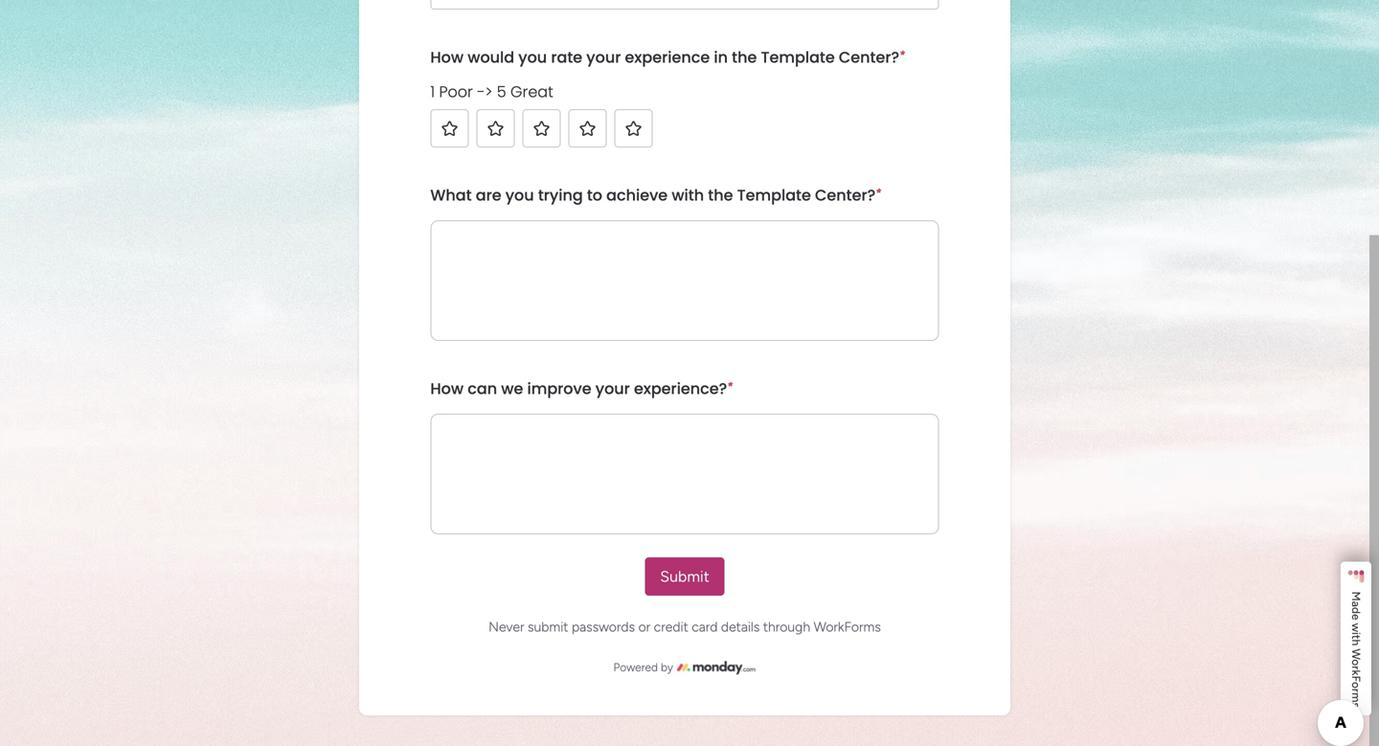 Task type: vqa. For each thing, say whether or not it's contained in the screenshot.
app
no



Task type: locate. For each thing, give the bounding box(es) containing it.
1 vertical spatial the
[[708, 184, 733, 206]]

0 horizontal spatial *
[[728, 379, 733, 393]]

m a d e w i t h w o r k f o r m s
[[1350, 592, 1364, 708]]

1 vertical spatial o
[[1350, 682, 1364, 689]]

you
[[519, 46, 547, 68], [506, 184, 534, 206]]

f
[[1350, 676, 1364, 682]]

How can we improve your experience? text field
[[431, 414, 940, 535]]

* inside what are you trying to achieve with the template center? *
[[876, 186, 882, 200]]

powered by link
[[431, 658, 940, 677]]

how for how would you rate your experience in the template center?
[[431, 46, 464, 68]]

you for rate
[[519, 46, 547, 68]]

0 vertical spatial the
[[732, 46, 757, 68]]

o
[[1350, 660, 1364, 666], [1350, 682, 1364, 689]]

5
[[497, 81, 507, 102]]

center?
[[839, 46, 900, 68], [815, 184, 876, 206]]

group containing how would you rate your experience in the template center?
[[431, 33, 940, 170]]

how left can
[[431, 378, 464, 400]]

poor
[[439, 81, 473, 102]]

d
[[1350, 607, 1364, 614]]

group
[[431, 33, 940, 170]]

your for experience
[[587, 46, 621, 68]]

1 vertical spatial you
[[506, 184, 534, 206]]

0 vertical spatial you
[[519, 46, 547, 68]]

your right improve
[[596, 378, 630, 400]]

0 vertical spatial template
[[761, 46, 835, 68]]

the inside group
[[708, 184, 733, 206]]

great
[[511, 81, 554, 102]]

1 vertical spatial r
[[1350, 689, 1364, 693]]

1 vertical spatial center?
[[815, 184, 876, 206]]

to
[[587, 184, 603, 206]]

what
[[431, 184, 472, 206]]

details
[[721, 619, 760, 635]]

2 vertical spatial *
[[728, 379, 733, 393]]

1 o from the top
[[1350, 660, 1364, 666]]

1 image
[[440, 119, 459, 138]]

0 vertical spatial r
[[1350, 666, 1364, 670]]

how inside group
[[431, 46, 464, 68]]

2 horizontal spatial *
[[900, 48, 906, 62]]

1 vertical spatial *
[[876, 186, 882, 200]]

the right in
[[732, 46, 757, 68]]

o up m
[[1350, 682, 1364, 689]]

w
[[1350, 623, 1364, 632]]

the right with
[[708, 184, 733, 206]]

* inside the how would you rate your experience in the template center? *
[[900, 48, 906, 62]]

2 r from the top
[[1350, 689, 1364, 693]]

1 how from the top
[[431, 46, 464, 68]]

how up the poor
[[431, 46, 464, 68]]

how
[[431, 46, 464, 68], [431, 378, 464, 400]]

the
[[732, 46, 757, 68], [708, 184, 733, 206]]

center? for what are you trying to achieve with the template center?
[[815, 184, 876, 206]]

how can we improve your experience? group
[[431, 364, 940, 558]]

*
[[900, 48, 906, 62], [876, 186, 882, 200], [728, 379, 733, 393]]

card
[[692, 619, 718, 635]]

trying
[[538, 184, 583, 206]]

0 vertical spatial your
[[587, 46, 621, 68]]

h
[[1350, 640, 1364, 646]]

template inside group
[[737, 184, 812, 206]]

1 vertical spatial how
[[431, 378, 464, 400]]

o up k
[[1350, 660, 1364, 666]]

with
[[672, 184, 704, 206]]

r up f
[[1350, 666, 1364, 670]]

template right in
[[761, 46, 835, 68]]

submit
[[528, 619, 569, 635]]

improve
[[527, 378, 592, 400]]

2 how from the top
[[431, 378, 464, 400]]

m
[[1350, 592, 1364, 602]]

can
[[468, 378, 497, 400]]

1 vertical spatial template
[[737, 184, 812, 206]]

k
[[1350, 670, 1364, 676]]

your
[[587, 46, 621, 68], [596, 378, 630, 400]]

your inside group
[[596, 378, 630, 400]]

experience
[[625, 46, 710, 68]]

1 vertical spatial your
[[596, 378, 630, 400]]

template right with
[[737, 184, 812, 206]]

i
[[1350, 632, 1364, 635]]

how inside group
[[431, 378, 464, 400]]

we
[[501, 378, 523, 400]]

2 image
[[486, 119, 505, 138]]

you left rate
[[519, 46, 547, 68]]

r
[[1350, 666, 1364, 670], [1350, 689, 1364, 693]]

center? inside group
[[815, 184, 876, 206]]

you inside group
[[506, 184, 534, 206]]

template
[[761, 46, 835, 68], [737, 184, 812, 206]]

how would you rate your experience in the template center? *
[[431, 46, 906, 68]]

r down f
[[1350, 689, 1364, 693]]

workforms
[[814, 619, 881, 635]]

your right rate
[[587, 46, 621, 68]]

in
[[714, 46, 728, 68]]

What are you trying to achieve with the Template Center? text field
[[431, 220, 940, 341]]

you right are
[[506, 184, 534, 206]]

never
[[489, 619, 525, 635]]

1 horizontal spatial *
[[876, 186, 882, 200]]

* for what are you trying to achieve with the template center?
[[876, 186, 882, 200]]

submit button
[[645, 558, 725, 596]]

are
[[476, 184, 502, 206]]

center? for how would you rate your experience in the template center?
[[839, 46, 900, 68]]

0 vertical spatial how
[[431, 46, 464, 68]]

0 vertical spatial *
[[900, 48, 906, 62]]

0 vertical spatial o
[[1350, 660, 1364, 666]]

0 vertical spatial center?
[[839, 46, 900, 68]]



Task type: describe. For each thing, give the bounding box(es) containing it.
m
[[1350, 693, 1364, 703]]

the for in
[[732, 46, 757, 68]]

rate
[[551, 46, 583, 68]]

1 r from the top
[[1350, 666, 1364, 670]]

passwords
[[572, 619, 635, 635]]

how would you rate your experience in the template center? list
[[431, 109, 684, 147]]

template for with
[[737, 184, 812, 206]]

5 image
[[624, 119, 643, 138]]

w
[[1350, 649, 1364, 660]]

your for experience?
[[596, 378, 630, 400]]

>
[[485, 81, 493, 102]]

template for in
[[761, 46, 835, 68]]

s
[[1350, 703, 1364, 708]]

monday_logo_full image
[[677, 658, 756, 677]]

t
[[1350, 635, 1364, 640]]

2 o from the top
[[1350, 682, 1364, 689]]

by
[[661, 661, 674, 675]]

achieve
[[607, 184, 668, 206]]

the for with
[[708, 184, 733, 206]]

would
[[468, 46, 515, 68]]

e
[[1350, 614, 1364, 621]]

what are you trying to achieve with the template center? group
[[431, 170, 940, 364]]

what are you trying to achieve with the template center? *
[[431, 184, 882, 206]]

3 image
[[532, 119, 551, 138]]

credit
[[654, 619, 689, 635]]

you for trying
[[506, 184, 534, 206]]

* for how would you rate your experience in the template center?
[[900, 48, 906, 62]]

m a d e w i t h w o r k f o r m s button
[[1342, 562, 1372, 716]]

how can we improve your experience? *
[[431, 378, 733, 400]]

powered
[[614, 661, 658, 675]]

how for how can we improve your experience?
[[431, 378, 464, 400]]

1 poor -> 5 great
[[431, 81, 554, 102]]

or
[[639, 619, 651, 635]]

experience?
[[634, 378, 728, 400]]

submit
[[660, 568, 710, 586]]

never submit passwords or credit card details through workforms
[[489, 619, 881, 635]]

4 image
[[578, 119, 597, 138]]

1
[[431, 81, 435, 102]]

-
[[477, 81, 485, 102]]

through
[[764, 619, 811, 635]]

powered by
[[614, 661, 674, 675]]

a
[[1350, 601, 1364, 607]]

* inside how can we improve your experience? *
[[728, 379, 733, 393]]



